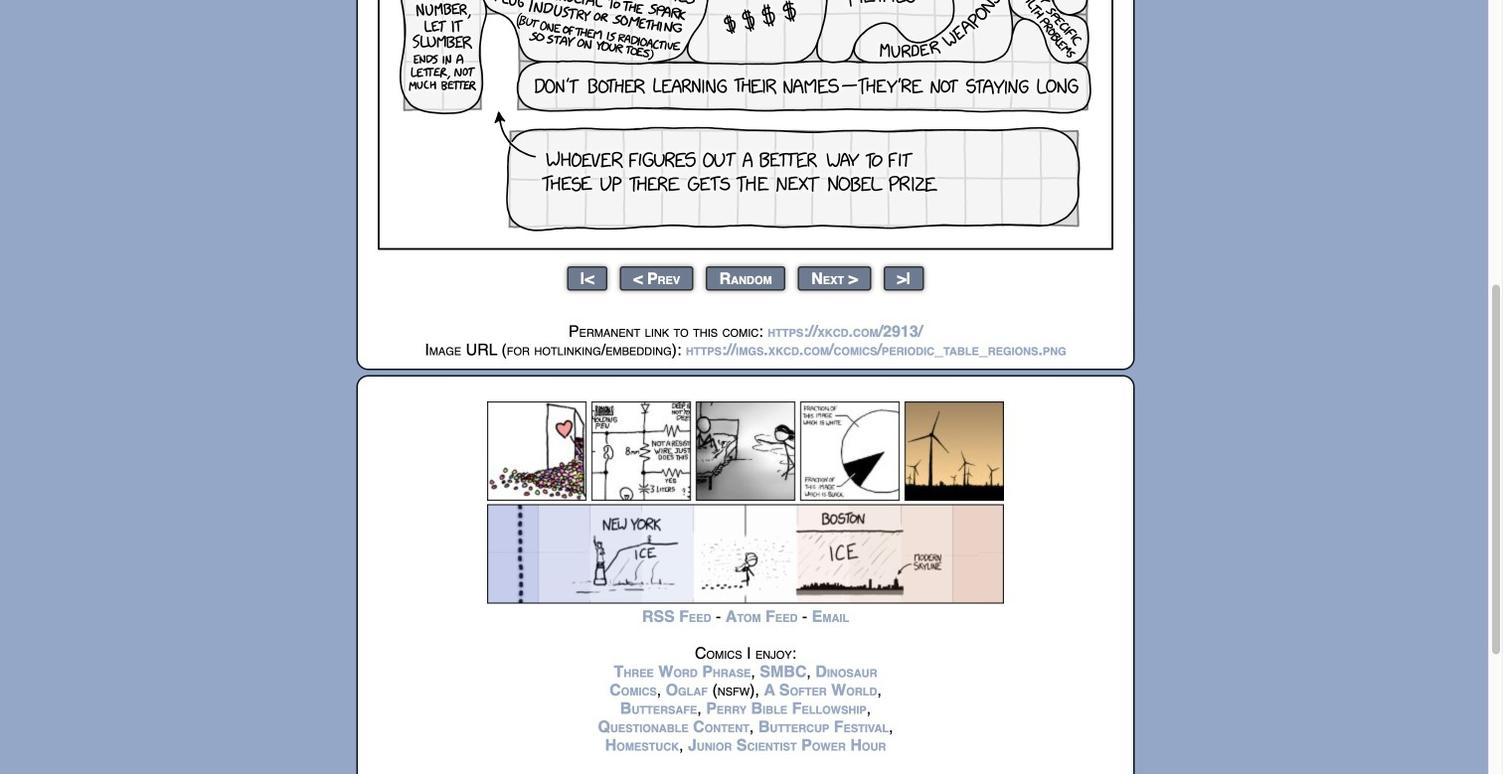 Task type: describe. For each thing, give the bounding box(es) containing it.
earth temperature timeline image
[[487, 505, 1004, 604]]

periodic table regions image
[[378, 0, 1114, 250]]



Task type: vqa. For each thing, say whether or not it's contained in the screenshot.
Cursive Letters IMAGE
no



Task type: locate. For each thing, give the bounding box(es) containing it.
selected comics image
[[487, 402, 1004, 501]]



